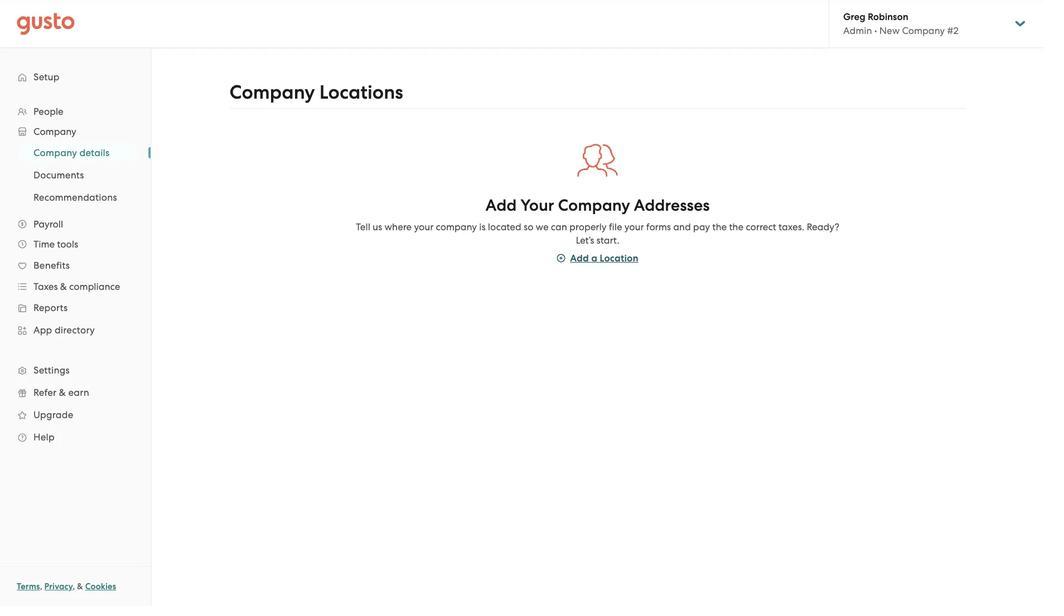 Task type: describe. For each thing, give the bounding box(es) containing it.
recommendations
[[33, 192, 117, 203]]

home image
[[17, 13, 75, 35]]

company inside greg robinson admin • new company #2
[[902, 25, 945, 36]]

tools
[[57, 239, 78, 250]]

app
[[33, 325, 52, 336]]

time
[[33, 239, 55, 250]]

recommendations link
[[20, 187, 139, 207]]

location
[[600, 252, 638, 264]]

robinson
[[868, 11, 908, 23]]

pay
[[693, 221, 710, 232]]

correct
[[746, 221, 776, 232]]

benefits link
[[11, 255, 139, 276]]

list containing people
[[0, 102, 151, 448]]

app directory link
[[11, 320, 139, 340]]

greg robinson admin • new company #2
[[843, 11, 959, 36]]

cookies
[[85, 582, 116, 592]]

company details link
[[20, 143, 139, 163]]

company locations
[[230, 81, 403, 104]]

file
[[609, 221, 622, 232]]

documents link
[[20, 165, 139, 185]]

company addresses image
[[577, 140, 619, 181]]

company button
[[11, 122, 139, 142]]

2 , from the left
[[73, 582, 75, 592]]

earn
[[68, 387, 89, 398]]

is
[[479, 221, 486, 232]]

properly
[[570, 221, 606, 232]]

add a location
[[570, 252, 638, 264]]

compliance
[[69, 281, 120, 292]]

start.
[[597, 235, 619, 246]]

taxes.
[[779, 221, 804, 232]]

your
[[520, 195, 554, 215]]

ready?
[[807, 221, 839, 232]]

can
[[551, 221, 567, 232]]

•
[[874, 25, 877, 36]]

us
[[373, 221, 382, 232]]

add for add your company addresses
[[485, 195, 517, 215]]

& for earn
[[59, 387, 66, 398]]

refer & earn
[[33, 387, 89, 398]]

company
[[436, 221, 477, 232]]

privacy link
[[44, 582, 73, 592]]

1 , from the left
[[40, 582, 42, 592]]

privacy
[[44, 582, 73, 592]]

let's
[[576, 235, 594, 246]]

company for company details
[[33, 147, 77, 158]]

gusto navigation element
[[0, 48, 151, 466]]

benefits
[[33, 260, 70, 271]]

settings link
[[11, 360, 139, 380]]

add for add a location
[[570, 252, 589, 264]]

where
[[385, 221, 412, 232]]

time tools button
[[11, 234, 139, 254]]

company details
[[33, 147, 110, 158]]

directory
[[55, 325, 95, 336]]

taxes & compliance button
[[11, 277, 139, 297]]

settings
[[33, 365, 70, 376]]

taxes & compliance
[[33, 281, 120, 292]]

refer & earn link
[[11, 383, 139, 403]]



Task type: locate. For each thing, give the bounding box(es) containing it.
1 horizontal spatial the
[[729, 221, 744, 232]]

tell
[[356, 221, 370, 232]]

company inside dropdown button
[[33, 126, 76, 137]]

app directory
[[33, 325, 95, 336]]

addresses
[[634, 195, 710, 215]]

add
[[485, 195, 517, 215], [570, 252, 589, 264]]

list
[[0, 102, 151, 448], [0, 142, 151, 209]]

upgrade
[[33, 409, 73, 421]]

0 horizontal spatial your
[[414, 221, 434, 232]]

greg
[[843, 11, 865, 23]]

0 horizontal spatial add
[[485, 195, 517, 215]]

0 vertical spatial add
[[485, 195, 517, 215]]

we
[[536, 221, 549, 232]]

tell us where your company is located so we can properly file your forms and pay the the correct taxes. ready? let's start.
[[356, 221, 839, 246]]

forms
[[646, 221, 671, 232]]

& left cookies
[[77, 582, 83, 592]]

2 your from the left
[[625, 221, 644, 232]]

add left a
[[570, 252, 589, 264]]

add a location button
[[557, 252, 638, 265]]

2 vertical spatial &
[[77, 582, 83, 592]]

time tools
[[33, 239, 78, 250]]

& for compliance
[[60, 281, 67, 292]]

#2
[[947, 25, 959, 36]]

people button
[[11, 102, 139, 122]]

payroll
[[33, 219, 63, 230]]

,
[[40, 582, 42, 592], [73, 582, 75, 592]]

add your company addresses
[[485, 195, 710, 215]]

1 horizontal spatial your
[[625, 221, 644, 232]]

1 your from the left
[[414, 221, 434, 232]]

upgrade link
[[11, 405, 139, 425]]

your
[[414, 221, 434, 232], [625, 221, 644, 232]]

0 vertical spatial &
[[60, 281, 67, 292]]

reports link
[[11, 298, 139, 318]]

the
[[712, 221, 727, 232], [729, 221, 744, 232]]

terms link
[[17, 582, 40, 592]]

2 the from the left
[[729, 221, 744, 232]]

your right where
[[414, 221, 434, 232]]

1 horizontal spatial ,
[[73, 582, 75, 592]]

1 the from the left
[[712, 221, 727, 232]]

1 horizontal spatial add
[[570, 252, 589, 264]]

refer
[[33, 387, 57, 398]]

1 vertical spatial &
[[59, 387, 66, 398]]

so
[[524, 221, 533, 232]]

and
[[673, 221, 691, 232]]

company for company locations
[[230, 81, 315, 104]]

&
[[60, 281, 67, 292], [59, 387, 66, 398], [77, 582, 83, 592]]

& left earn
[[59, 387, 66, 398]]

2 list from the top
[[0, 142, 151, 209]]

located
[[488, 221, 521, 232]]

0 horizontal spatial ,
[[40, 582, 42, 592]]

documents
[[33, 170, 84, 181]]

terms
[[17, 582, 40, 592]]

company
[[902, 25, 945, 36], [230, 81, 315, 104], [33, 126, 76, 137], [33, 147, 77, 158], [558, 195, 630, 215]]

details
[[79, 147, 110, 158]]

1 vertical spatial add
[[570, 252, 589, 264]]

payroll button
[[11, 214, 139, 234]]

your right file
[[625, 221, 644, 232]]

locations
[[319, 81, 403, 104]]

& right taxes
[[60, 281, 67, 292]]

the left correct at the top of the page
[[729, 221, 744, 232]]

company for company
[[33, 126, 76, 137]]

add up located
[[485, 195, 517, 215]]

setup link
[[11, 67, 139, 87]]

, left privacy
[[40, 582, 42, 592]]

terms , privacy , & cookies
[[17, 582, 116, 592]]

cookies button
[[85, 580, 116, 593]]

, left cookies
[[73, 582, 75, 592]]

reports
[[33, 302, 68, 313]]

admin
[[843, 25, 872, 36]]

new
[[879, 25, 900, 36]]

people
[[33, 106, 63, 117]]

setup
[[33, 71, 60, 83]]

& inside dropdown button
[[60, 281, 67, 292]]

a
[[591, 252, 597, 264]]

1 list from the top
[[0, 102, 151, 448]]

help link
[[11, 427, 139, 447]]

the right pay
[[712, 221, 727, 232]]

0 horizontal spatial the
[[712, 221, 727, 232]]

help
[[33, 432, 55, 443]]

list containing company details
[[0, 142, 151, 209]]

add inside 'button'
[[570, 252, 589, 264]]

taxes
[[33, 281, 58, 292]]



Task type: vqa. For each thing, say whether or not it's contained in the screenshot.
compliance
yes



